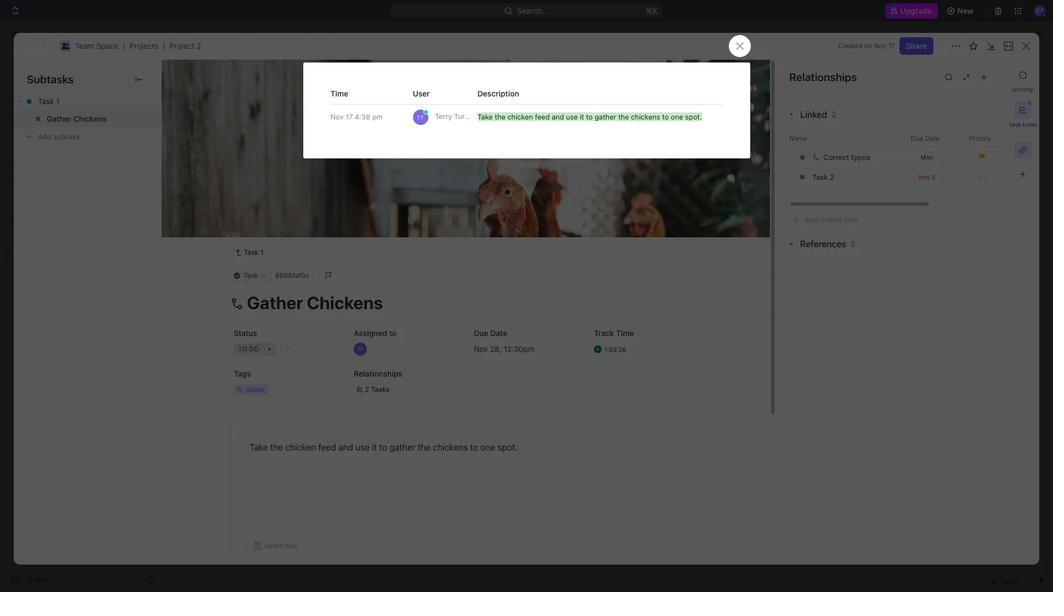 Task type: describe. For each thing, give the bounding box(es) containing it.
0 horizontal spatial chickens
[[433, 443, 468, 452]]

1 vertical spatial gather
[[389, 443, 415, 452]]

1 vertical spatial share
[[906, 41, 927, 50]]

user
[[413, 89, 430, 98]]

0 horizontal spatial projects
[[129, 41, 158, 50]]

Edit task name text field
[[230, 292, 702, 313]]

0
[[851, 239, 855, 248]]

1 vertical spatial spot.
[[497, 443, 517, 452]]

add task for topmost add task button
[[974, 70, 1007, 80]]

favorites button
[[4, 157, 42, 170]]

date
[[490, 329, 507, 338]]

inbox link
[[4, 72, 159, 89]]

on
[[864, 42, 872, 50]]

team space / projects / project 2
[[75, 41, 201, 50]]

tt
[[417, 114, 424, 121]]

tree inside sidebar navigation
[[4, 191, 159, 339]]

1 button for 1
[[246, 190, 261, 201]]

task links
[[1009, 121, 1037, 128]]

2 inside "link"
[[830, 173, 834, 182]]

invite
[[29, 575, 48, 584]]

tasks
[[371, 385, 389, 394]]

chickens
[[73, 114, 107, 123]]

description
[[477, 89, 519, 98]]

1 vertical spatial add task
[[295, 155, 324, 163]]

dashboards
[[26, 113, 69, 122]]

created on nov 17
[[838, 42, 895, 50]]

1 vertical spatial use
[[355, 443, 369, 452]]

correct typos link
[[810, 148, 897, 167]]

status
[[233, 329, 257, 338]]

0 horizontal spatial take
[[249, 443, 268, 452]]

now
[[285, 542, 298, 550]]

0 horizontal spatial and
[[338, 443, 353, 452]]

0 horizontal spatial projects link
[[129, 41, 158, 50]]

spaces
[[9, 178, 32, 186]]

0 vertical spatial chicken
[[507, 112, 533, 121]]

1 vertical spatial one
[[480, 443, 495, 452]]

8686faf0v button
[[270, 269, 313, 282]]

4:38
[[355, 112, 370, 121]]

name
[[789, 134, 807, 142]]

calendar
[[280, 101, 312, 111]]

team space
[[184, 30, 228, 39]]

nov 17 4:38 pm
[[330, 112, 383, 121]]

1 vertical spatial 17
[[346, 112, 353, 121]]

task sidebar content section
[[776, 60, 1053, 565]]

in
[[203, 155, 210, 163]]

0 vertical spatial time
[[330, 89, 348, 98]]

0 vertical spatial chickens
[[631, 112, 660, 121]]

2 button
[[1014, 100, 1033, 119]]

subtasks
[[27, 73, 74, 86]]

gantt
[[373, 101, 393, 111]]

‎task 2 link
[[810, 168, 897, 186]]

2 vertical spatial project
[[190, 65, 240, 83]]

2 inside button
[[1028, 100, 1031, 106]]

board
[[205, 101, 226, 111]]

saved
[[264, 542, 283, 550]]

0 horizontal spatial project 2 link
[[169, 41, 201, 50]]

0 horizontal spatial feed
[[318, 443, 336, 452]]

0 vertical spatial one
[[671, 112, 683, 121]]

turtle
[[454, 112, 473, 121]]

gather chickens link
[[14, 110, 161, 128]]

task 2
[[221, 210, 244, 219]]

0 vertical spatial spot.
[[685, 112, 702, 121]]

due date
[[474, 329, 507, 338]]

progress
[[212, 155, 248, 163]]

assigned
[[353, 329, 387, 338]]

team for team space / projects / project 2
[[75, 41, 94, 50]]

1 horizontal spatial project 2 link
[[289, 29, 338, 42]]

references
[[800, 239, 846, 249]]

‎task 2
[[812, 173, 834, 182]]

1 vertical spatial chicken
[[285, 443, 316, 452]]

relationships inside task sidebar content section
[[789, 70, 857, 83]]

1 horizontal spatial gather
[[595, 112, 616, 121]]

dashboards link
[[4, 109, 159, 127]]

1 horizontal spatial team space link
[[171, 29, 230, 42]]

1 horizontal spatial task 1 link
[[230, 246, 268, 259]]

tags
[[233, 369, 250, 378]]

1 horizontal spatial task 1
[[221, 191, 243, 200]]

0 horizontal spatial task 1
[[38, 97, 60, 106]]

1 vertical spatial it
[[372, 443, 377, 452]]

linked 2
[[800, 110, 836, 120]]

assigned to
[[353, 329, 396, 338]]

2 inside linked 2
[[832, 110, 836, 119]]

upgrade
[[901, 6, 932, 15]]

docs link
[[4, 90, 159, 108]]

table
[[333, 101, 352, 111]]

0 vertical spatial it
[[580, 112, 584, 121]]

1 horizontal spatial and
[[552, 112, 564, 121]]

docs
[[26, 94, 44, 104]]

list link
[[244, 98, 260, 114]]

8686faf0v
[[275, 271, 309, 280]]

home
[[26, 57, 47, 66]]

1 horizontal spatial project 2
[[303, 30, 335, 39]]



Task type: locate. For each thing, give the bounding box(es) containing it.
nov down table
[[330, 112, 344, 121]]

sidebar navigation
[[0, 22, 164, 592]]

board link
[[202, 98, 226, 114]]

0 horizontal spatial user group image
[[11, 215, 19, 222]]

space for team space / projects / project 2
[[96, 41, 118, 50]]

/
[[232, 30, 235, 39], [284, 30, 287, 39], [123, 41, 125, 50], [163, 41, 165, 50]]

0 vertical spatial add
[[974, 70, 988, 80]]

user group image inside tree
[[11, 215, 19, 222]]

0 horizontal spatial add
[[221, 229, 235, 238]]

1 vertical spatial nov
[[330, 112, 344, 121]]

add task
[[974, 70, 1007, 80], [295, 155, 324, 163], [221, 229, 253, 238]]

‎task
[[812, 173, 828, 182]]

1 vertical spatial task 1 link
[[230, 246, 268, 259]]

typos
[[851, 153, 870, 162]]

0 horizontal spatial use
[[355, 443, 369, 452]]

references 0
[[800, 239, 855, 249]]

task 1 link up chickens
[[14, 93, 161, 110]]

space right team space, , element
[[205, 30, 228, 39]]

0 vertical spatial use
[[566, 112, 578, 121]]

list
[[246, 101, 260, 111]]

1 horizontal spatial projects link
[[237, 29, 282, 42]]

upgrade link
[[885, 3, 938, 19]]

time
[[330, 89, 348, 98], [616, 329, 634, 338]]

1 vertical spatial 1 button
[[247, 209, 262, 220]]

0 vertical spatial add task
[[974, 70, 1007, 80]]

1 button for 2
[[247, 209, 262, 220]]

in progress
[[203, 155, 248, 163]]

0 vertical spatial nov
[[874, 42, 886, 50]]

created
[[838, 42, 863, 50]]

terry turtle
[[433, 112, 473, 121]]

the
[[495, 112, 505, 121], [618, 112, 629, 121], [270, 443, 283, 452], [417, 443, 430, 452]]

0 horizontal spatial team space link
[[75, 41, 118, 50]]

projects
[[251, 30, 280, 39], [129, 41, 158, 50]]

team space, , element
[[173, 31, 182, 39]]

user group image
[[61, 43, 69, 49], [11, 215, 19, 222]]

task
[[990, 70, 1007, 80], [38, 97, 54, 106], [1009, 121, 1021, 128], [309, 155, 324, 163], [221, 191, 238, 200], [221, 210, 238, 219], [237, 229, 253, 238], [244, 248, 259, 257]]

0 vertical spatial take
[[477, 112, 493, 121]]

add task down calendar
[[295, 155, 324, 163]]

1 button down 'progress'
[[246, 190, 261, 201]]

0 horizontal spatial it
[[372, 443, 377, 452]]

1 vertical spatial project
[[169, 41, 195, 50]]

search...
[[517, 6, 549, 15]]

0 vertical spatial task 1
[[38, 97, 60, 106]]

add task down the task 2
[[221, 229, 253, 238]]

0 horizontal spatial task 1 link
[[14, 93, 161, 110]]

1 vertical spatial take
[[249, 443, 268, 452]]

add task down automations "button"
[[974, 70, 1007, 80]]

0 vertical spatial space
[[205, 30, 228, 39]]

1 horizontal spatial team
[[184, 30, 203, 39]]

task 1 link down the task 2
[[230, 246, 268, 259]]

nov
[[874, 42, 886, 50], [330, 112, 344, 121]]

2 horizontal spatial task 1
[[244, 248, 264, 257]]

1 vertical spatial space
[[96, 41, 118, 50]]

task inside tab list
[[1009, 121, 1021, 128]]

0 vertical spatial 17
[[888, 42, 895, 50]]

0 horizontal spatial nov
[[330, 112, 344, 121]]

1 vertical spatial relationships
[[353, 369, 402, 378]]

gather
[[47, 114, 71, 123]]

1 horizontal spatial relationships
[[789, 70, 857, 83]]

time up table
[[330, 89, 348, 98]]

0 vertical spatial share
[[921, 30, 942, 39]]

team space link
[[171, 29, 230, 42], [75, 41, 118, 50]]

share
[[921, 30, 942, 39], [906, 41, 927, 50]]

task 1 up dashboards
[[38, 97, 60, 106]]

track time
[[594, 329, 634, 338]]

1 vertical spatial team
[[75, 41, 94, 50]]

nov right on
[[874, 42, 886, 50]]

pm
[[372, 112, 383, 121]]

tree
[[4, 191, 159, 339]]

automations
[[959, 30, 1005, 39]]

linked
[[800, 110, 827, 120]]

it
[[580, 112, 584, 121], [372, 443, 377, 452]]

spot.
[[685, 112, 702, 121], [497, 443, 517, 452]]

time right track at the bottom right of page
[[616, 329, 634, 338]]

table link
[[331, 98, 352, 114]]

0 vertical spatial project
[[303, 30, 328, 39]]

⌘k
[[646, 6, 658, 15]]

1 horizontal spatial one
[[671, 112, 683, 121]]

user group image up home link
[[61, 43, 69, 49]]

0 horizontal spatial space
[[96, 41, 118, 50]]

take
[[477, 112, 493, 121], [249, 443, 268, 452]]

1 horizontal spatial add task
[[295, 155, 324, 163]]

add down automations "button"
[[974, 70, 988, 80]]

0 vertical spatial user group image
[[61, 43, 69, 49]]

0 vertical spatial relationships
[[789, 70, 857, 83]]

0 horizontal spatial gather
[[389, 443, 415, 452]]

track
[[594, 329, 614, 338]]

1 vertical spatial add
[[295, 155, 307, 163]]

1 horizontal spatial nov
[[874, 42, 886, 50]]

project 2 link
[[289, 29, 338, 42], [169, 41, 201, 50]]

1 vertical spatial projects
[[129, 41, 158, 50]]

user group image down spaces
[[11, 215, 19, 222]]

0 horizontal spatial one
[[480, 443, 495, 452]]

1 vertical spatial chickens
[[433, 443, 468, 452]]

1 vertical spatial project 2
[[190, 65, 255, 83]]

2 tasks
[[364, 385, 389, 394]]

one
[[671, 112, 683, 121], [480, 443, 495, 452]]

0 horizontal spatial add task button
[[216, 227, 258, 240]]

add down the task 2
[[221, 229, 235, 238]]

relationships up linked 2
[[789, 70, 857, 83]]

space up home link
[[96, 41, 118, 50]]

0 vertical spatial project 2
[[303, 30, 335, 39]]

1 vertical spatial time
[[616, 329, 634, 338]]

task sidebar navigation tab list
[[1009, 66, 1037, 183]]

task 1 up the task 2
[[221, 191, 243, 200]]

0 horizontal spatial 17
[[346, 112, 353, 121]]

1 horizontal spatial time
[[616, 329, 634, 338]]

1 vertical spatial add task button
[[281, 152, 328, 166]]

1 vertical spatial take the chicken feed and use it to gather the chickens to one spot.
[[249, 443, 517, 452]]

Search tasks... text field
[[917, 125, 1026, 141]]

terry
[[435, 112, 452, 121]]

chickens
[[631, 112, 660, 121], [433, 443, 468, 452]]

home link
[[4, 53, 159, 71]]

add task button up activity
[[967, 66, 1014, 84]]

1
[[56, 97, 60, 106], [240, 191, 243, 200], [256, 191, 259, 199], [257, 210, 260, 218], [260, 248, 264, 257]]

0 vertical spatial take the chicken feed and use it to gather the chickens to one spot.
[[477, 112, 702, 121]]

task 1 down the task 2
[[244, 248, 264, 257]]

1 vertical spatial user group image
[[11, 215, 19, 222]]

17 down table
[[346, 112, 353, 121]]

add down calendar link
[[295, 155, 307, 163]]

correct typos
[[823, 153, 870, 162]]

0 vertical spatial projects
[[251, 30, 280, 39]]

0 vertical spatial add task button
[[967, 66, 1014, 84]]

0 horizontal spatial relationships
[[353, 369, 402, 378]]

17 right on
[[888, 42, 895, 50]]

relationships up 2 tasks
[[353, 369, 402, 378]]

2 vertical spatial task 1
[[244, 248, 264, 257]]

add
[[974, 70, 988, 80], [295, 155, 307, 163], [221, 229, 235, 238]]

0 vertical spatial gather
[[595, 112, 616, 121]]

0 vertical spatial 1 button
[[246, 190, 261, 201]]

links
[[1023, 121, 1037, 128]]

2 vertical spatial add task button
[[216, 227, 258, 240]]

new button
[[942, 2, 980, 20]]

space
[[205, 30, 228, 39], [96, 41, 118, 50]]

0 vertical spatial task 1 link
[[14, 93, 161, 110]]

projects link
[[237, 29, 282, 42], [129, 41, 158, 50]]

correct
[[823, 153, 849, 162]]

add task button
[[967, 66, 1014, 84], [281, 152, 328, 166], [216, 227, 258, 240]]

feed
[[535, 112, 550, 121], [318, 443, 336, 452]]

gantt link
[[370, 98, 393, 114]]

relationships
[[789, 70, 857, 83], [353, 369, 402, 378]]

gather chickens
[[47, 114, 107, 123]]

1 vertical spatial feed
[[318, 443, 336, 452]]

chicken
[[507, 112, 533, 121], [285, 443, 316, 452]]

share button
[[914, 26, 949, 44], [899, 37, 934, 55]]

favorites
[[9, 159, 38, 167]]

1 horizontal spatial user group image
[[61, 43, 69, 49]]

gather
[[595, 112, 616, 121], [389, 443, 415, 452]]

team
[[184, 30, 203, 39], [75, 41, 94, 50]]

1 horizontal spatial chicken
[[507, 112, 533, 121]]

inbox
[[26, 76, 46, 85]]

1 horizontal spatial feed
[[535, 112, 550, 121]]

saved now
[[264, 542, 298, 550]]

2 vertical spatial add
[[221, 229, 235, 238]]

1 horizontal spatial add task button
[[281, 152, 328, 166]]

1 button
[[246, 190, 261, 201], [247, 209, 262, 220]]

0 horizontal spatial team
[[75, 41, 94, 50]]

1 horizontal spatial take
[[477, 112, 493, 121]]

space for team space
[[205, 30, 228, 39]]

take the chicken feed and use it to gather the chickens to one spot.
[[477, 112, 702, 121], [249, 443, 517, 452]]

0 vertical spatial and
[[552, 112, 564, 121]]

add task button down the task 2
[[216, 227, 258, 240]]

2 horizontal spatial add task
[[974, 70, 1007, 80]]

17
[[888, 42, 895, 50], [346, 112, 353, 121]]

1 horizontal spatial it
[[580, 112, 584, 121]]

team right team space, , element
[[184, 30, 203, 39]]

new
[[957, 6, 974, 15]]

0 horizontal spatial add task
[[221, 229, 253, 238]]

to
[[586, 112, 593, 121], [662, 112, 669, 121], [389, 329, 396, 338], [379, 443, 387, 452], [470, 443, 478, 452]]

team for team space
[[184, 30, 203, 39]]

2 horizontal spatial add task button
[[967, 66, 1014, 84]]

1 button right the task 2
[[247, 209, 262, 220]]

calendar link
[[278, 98, 312, 114]]

activity
[[1012, 86, 1033, 93]]

1 horizontal spatial use
[[566, 112, 578, 121]]

0 horizontal spatial project 2
[[190, 65, 255, 83]]

0 vertical spatial team
[[184, 30, 203, 39]]

add task button down calendar link
[[281, 152, 328, 166]]

0 horizontal spatial spot.
[[497, 443, 517, 452]]

automations button
[[953, 27, 1010, 43]]

2 horizontal spatial add
[[974, 70, 988, 80]]

due
[[474, 329, 488, 338]]

add task for leftmost add task button
[[221, 229, 253, 238]]

team up home link
[[75, 41, 94, 50]]



Task type: vqa. For each thing, say whether or not it's contained in the screenshot.
THE SETTINGS element
no



